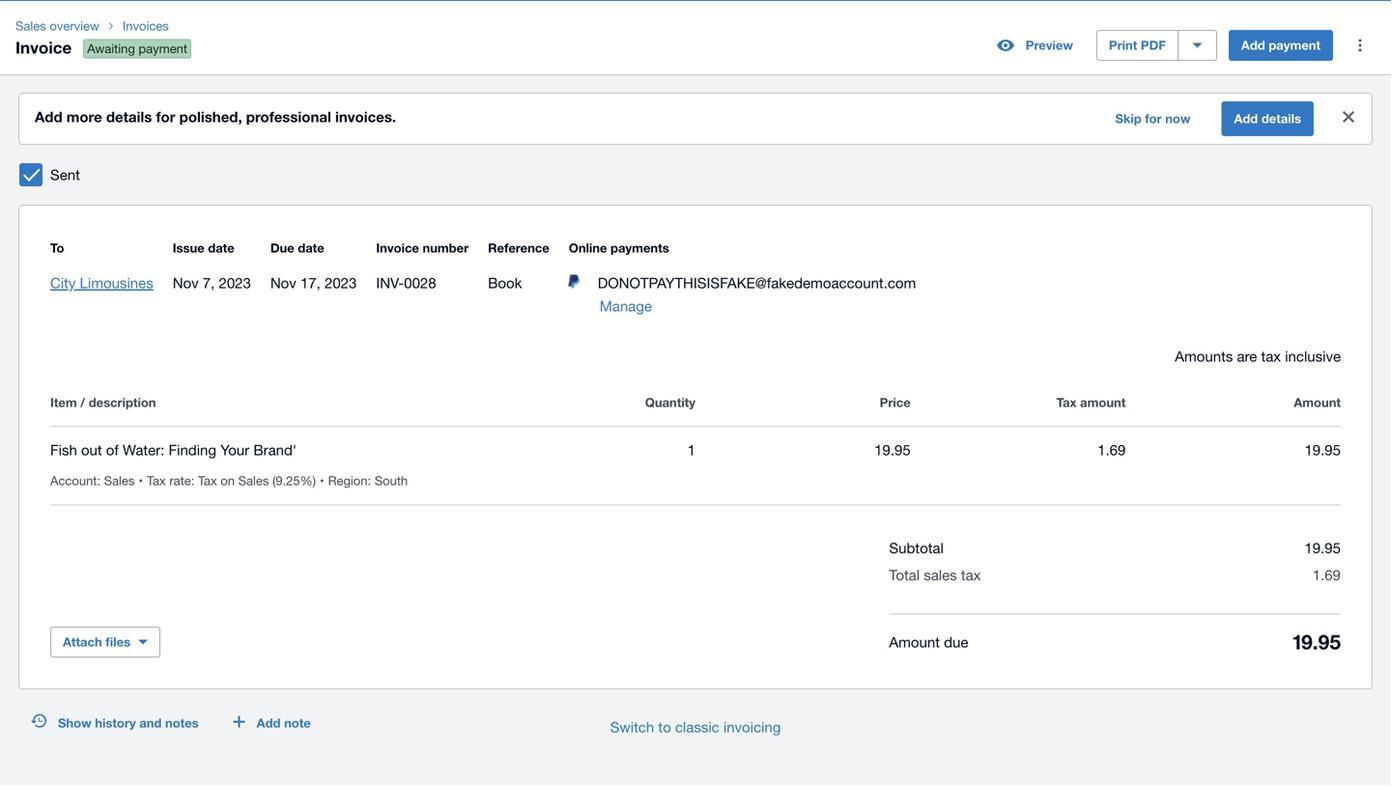 Task type: vqa. For each thing, say whether or not it's contained in the screenshot.
Skip for now button
yes



Task type: locate. For each thing, give the bounding box(es) containing it.
2023 right 17,
[[325, 275, 357, 291]]

0 vertical spatial tax
[[1262, 348, 1282, 365]]

1 horizontal spatial sales
[[104, 474, 135, 489]]

0 horizontal spatial amount
[[890, 634, 940, 651]]

0 horizontal spatial date
[[208, 241, 235, 256]]

brand'
[[254, 442, 297, 459]]

total sales tax
[[890, 567, 982, 584]]

1 row from the top
[[50, 391, 1342, 426]]

donotpaythisisfake@fakedemoaccount.com
[[598, 275, 917, 291]]

payment inside add payment button
[[1269, 38, 1321, 53]]

1 nov from the left
[[173, 275, 199, 291]]

for left now
[[1146, 111, 1162, 126]]

row containing item / description
[[50, 391, 1342, 426]]

0 horizontal spatial tax
[[147, 474, 166, 489]]

add left note
[[257, 716, 281, 731]]

cell containing tax rate
[[147, 474, 328, 489]]

(9.25%)
[[273, 474, 316, 489]]

0 vertical spatial row
[[50, 391, 1342, 426]]

amount left due
[[890, 634, 940, 651]]

2 nov from the left
[[271, 275, 297, 291]]

price column header
[[696, 391, 911, 415]]

item / description column header
[[50, 391, 481, 415]]

files
[[106, 635, 131, 650]]

1 horizontal spatial tax
[[198, 474, 217, 489]]

amounts are tax inclusive
[[1176, 348, 1342, 365]]

awaiting
[[87, 41, 135, 56]]

2 row from the top
[[50, 427, 1342, 506]]

show history and notes
[[58, 716, 199, 731]]

row containing fish out of water: finding your brand'
[[50, 427, 1342, 506]]

19.95 cell down amount "column header"
[[1126, 439, 1342, 462]]

2 19.95 cell from the left
[[1126, 439, 1342, 462]]

notes
[[165, 716, 199, 731]]

details
[[106, 108, 152, 126], [1262, 111, 1302, 126]]

skip for now button
[[1104, 103, 1203, 134]]

for
[[156, 108, 175, 126], [1146, 111, 1162, 126]]

due
[[945, 634, 969, 651]]

close image
[[1330, 98, 1369, 136]]

limousines
[[80, 275, 153, 291]]

account
[[50, 474, 97, 489]]

add more details for polished, professional invoices. status
[[19, 94, 1373, 144]]

tax inside column header
[[1057, 395, 1077, 410]]

row up "1"
[[50, 391, 1342, 426]]

19.95 cell down the price column header
[[696, 439, 911, 462]]

2 horizontal spatial sales
[[238, 474, 269, 489]]

2 date from the left
[[298, 241, 325, 256]]

amount down inclusive
[[1295, 395, 1342, 410]]

1 vertical spatial invoice
[[376, 241, 419, 256]]

0 horizontal spatial nov
[[173, 275, 199, 291]]

invoice up inv-
[[376, 241, 419, 256]]

2 cell from the left
[[147, 474, 328, 489]]

your
[[221, 442, 250, 459]]

row
[[50, 391, 1342, 426], [50, 427, 1342, 506]]

for inside 'skip for now' button
[[1146, 111, 1162, 126]]

0 horizontal spatial :
[[97, 474, 101, 489]]

1 horizontal spatial 2023
[[325, 275, 357, 291]]

1 : from the left
[[97, 474, 101, 489]]

tax
[[1057, 395, 1077, 410], [147, 474, 166, 489], [198, 474, 217, 489]]

nov
[[173, 275, 199, 291], [271, 275, 297, 291]]

sent
[[50, 166, 80, 183]]

cell right (9.25%)
[[328, 474, 416, 489]]

0 horizontal spatial sales
[[15, 18, 46, 33]]

print
[[1110, 38, 1138, 53]]

1 2023 from the left
[[219, 275, 251, 291]]

cell down your
[[147, 474, 328, 489]]

1 vertical spatial row
[[50, 427, 1342, 506]]

1 horizontal spatial :
[[191, 474, 195, 489]]

3 cell from the left
[[328, 474, 416, 489]]

2023 for nov 17, 2023
[[325, 275, 357, 291]]

1 horizontal spatial details
[[1262, 111, 1302, 126]]

add
[[1242, 38, 1266, 53], [35, 108, 62, 126], [1235, 111, 1259, 126], [257, 716, 281, 731]]

manage link
[[569, 295, 917, 318]]

0 horizontal spatial payment
[[139, 41, 188, 56]]

add up add details at top right
[[1242, 38, 1266, 53]]

amount
[[1081, 395, 1126, 410]]

2 horizontal spatial tax
[[1057, 395, 1077, 410]]

details right more
[[106, 108, 152, 126]]

add note button
[[222, 709, 323, 739]]

1 horizontal spatial nov
[[271, 275, 297, 291]]

19.95
[[875, 442, 911, 459], [1305, 442, 1342, 459], [1305, 540, 1342, 557], [1294, 630, 1342, 654]]

2 : from the left
[[191, 474, 195, 489]]

2 horizontal spatial :
[[368, 474, 371, 489]]

region : south
[[328, 474, 408, 489]]

tax right sales
[[962, 567, 982, 584]]

region
[[328, 474, 368, 489]]

: left south at bottom
[[368, 474, 371, 489]]

1 horizontal spatial 1.69
[[1313, 567, 1342, 584]]

of
[[106, 442, 119, 459]]

amount inside "column header"
[[1295, 395, 1342, 410]]

add payment button
[[1229, 30, 1334, 61]]

add left more
[[35, 108, 62, 126]]

tax
[[1262, 348, 1282, 365], [962, 567, 982, 584]]

tax left rate
[[147, 474, 166, 489]]

add payment
[[1242, 38, 1321, 53]]

cell
[[50, 474, 147, 489], [147, 474, 328, 489], [328, 474, 416, 489]]

add for add note
[[257, 716, 281, 731]]

add for add payment
[[1242, 38, 1266, 53]]

skip
[[1116, 111, 1142, 126]]

add right now
[[1235, 111, 1259, 126]]

3 : from the left
[[368, 474, 371, 489]]

1 horizontal spatial invoice
[[376, 241, 419, 256]]

due date
[[271, 241, 325, 256]]

/
[[80, 395, 85, 410]]

sales left 'overview'
[[15, 18, 46, 33]]

add details
[[1235, 111, 1302, 126]]

inv-
[[376, 275, 404, 291]]

0 vertical spatial invoice
[[15, 38, 72, 57]]

0 vertical spatial 1.69
[[1098, 442, 1126, 459]]

skip for now
[[1116, 111, 1191, 126]]

1 cell from the left
[[50, 474, 147, 489]]

1 vertical spatial tax
[[962, 567, 982, 584]]

amount
[[1295, 395, 1342, 410], [890, 634, 940, 651]]

0 horizontal spatial 1.69
[[1098, 442, 1126, 459]]

0 horizontal spatial 2023
[[219, 275, 251, 291]]

19.95 cell
[[696, 439, 911, 462], [1126, 439, 1342, 462]]

:
[[97, 474, 101, 489], [191, 474, 195, 489], [368, 474, 371, 489]]

0 horizontal spatial invoice
[[15, 38, 72, 57]]

invoice down sales overview 'link'
[[15, 38, 72, 57]]

row down quantity
[[50, 427, 1342, 506]]

2 2023 from the left
[[325, 275, 357, 291]]

print pdf button
[[1097, 30, 1179, 61]]

0 horizontal spatial for
[[156, 108, 175, 126]]

payment down invoices link
[[139, 41, 188, 56]]

1.69 cell
[[911, 439, 1126, 462]]

sales right on
[[238, 474, 269, 489]]

sales
[[15, 18, 46, 33], [104, 474, 135, 489], [238, 474, 269, 489]]

invoice number
[[376, 241, 469, 256]]

sales down of
[[104, 474, 135, 489]]

1 horizontal spatial date
[[298, 241, 325, 256]]

0 horizontal spatial 19.95 cell
[[696, 439, 911, 462]]

date
[[208, 241, 235, 256], [298, 241, 325, 256]]

tax left amount on the bottom right of the page
[[1057, 395, 1077, 410]]

add inside button
[[257, 716, 281, 731]]

1.69
[[1098, 442, 1126, 459], [1313, 567, 1342, 584]]

add more details for polished, professional invoices.
[[35, 108, 396, 126]]

pdf
[[1141, 38, 1167, 53]]

1 date from the left
[[208, 241, 235, 256]]

1 horizontal spatial payment
[[1269, 38, 1321, 53]]

: down out
[[97, 474, 101, 489]]

1 vertical spatial amount
[[890, 634, 940, 651]]

1 horizontal spatial amount
[[1295, 395, 1342, 410]]

reference
[[488, 241, 550, 256]]

1 horizontal spatial 19.95 cell
[[1126, 439, 1342, 462]]

nov left 7,
[[173, 275, 199, 291]]

amount due
[[890, 634, 969, 651]]

more
[[66, 108, 102, 126]]

: down finding
[[191, 474, 195, 489]]

1.69 inside 'cell'
[[1098, 442, 1126, 459]]

rate
[[169, 474, 191, 489]]

2023 right 7,
[[219, 275, 251, 291]]

switch
[[611, 719, 655, 736]]

invoices link
[[115, 16, 207, 36]]

details left close icon
[[1262, 111, 1302, 126]]

cell down out
[[50, 474, 147, 489]]

fish out of water: finding your brand' cell
[[50, 439, 481, 462]]

price
[[880, 395, 911, 410]]

date right due
[[298, 241, 325, 256]]

invoice
[[15, 38, 72, 57], [376, 241, 419, 256]]

item / description
[[50, 395, 156, 410]]

tax left on
[[198, 474, 217, 489]]

tax right are
[[1262, 348, 1282, 365]]

for left polished,
[[156, 108, 175, 126]]

nov left 17,
[[271, 275, 297, 291]]

table
[[50, 368, 1342, 506]]

1 horizontal spatial tax
[[1262, 348, 1282, 365]]

tax for tax rate : tax on sales (9.25%)
[[147, 474, 166, 489]]

0 horizontal spatial tax
[[962, 567, 982, 584]]

payment left more invoice options image
[[1269, 38, 1321, 53]]

2023
[[219, 275, 251, 291], [325, 275, 357, 291]]

date right issue
[[208, 241, 235, 256]]

0 vertical spatial amount
[[1295, 395, 1342, 410]]

1 horizontal spatial for
[[1146, 111, 1162, 126]]

amount for amount due
[[890, 634, 940, 651]]

: for region
[[368, 474, 371, 489]]

nov for nov 7, 2023
[[173, 275, 199, 291]]

1 cell
[[481, 439, 696, 462]]



Task type: describe. For each thing, give the bounding box(es) containing it.
attach files
[[63, 635, 131, 650]]

add details button
[[1222, 101, 1315, 136]]

add for add details
[[1235, 111, 1259, 126]]

nov for nov 17, 2023
[[271, 275, 297, 291]]

overview
[[50, 18, 99, 33]]

cell containing region
[[328, 474, 416, 489]]

add note
[[257, 716, 311, 731]]

item
[[50, 395, 77, 410]]

note
[[284, 716, 311, 731]]

fish
[[50, 442, 77, 459]]

invoices
[[123, 18, 169, 33]]

date for 17,
[[298, 241, 325, 256]]

professional
[[246, 108, 331, 126]]

total
[[890, 567, 920, 584]]

due
[[271, 241, 294, 256]]

sales overview link
[[8, 16, 107, 36]]

invoices.
[[335, 108, 396, 126]]

fish out of water: finding your brand'
[[50, 442, 297, 459]]

inv-0028
[[376, 275, 437, 291]]

now
[[1166, 111, 1191, 126]]

1 19.95 cell from the left
[[696, 439, 911, 462]]

awaiting payment
[[87, 41, 188, 56]]

are
[[1238, 348, 1258, 365]]

and
[[139, 716, 162, 731]]

finding
[[169, 442, 217, 459]]

city
[[50, 275, 76, 291]]

city limousines link
[[50, 275, 153, 291]]

sales inside 'link'
[[15, 18, 46, 33]]

tax for are
[[1262, 348, 1282, 365]]

date for 7,
[[208, 241, 235, 256]]

classic
[[676, 719, 720, 736]]

switch to classic invoicing button
[[595, 709, 797, 747]]

quantity
[[645, 395, 696, 410]]

account : sales
[[50, 474, 135, 489]]

water:
[[123, 442, 165, 459]]

tax rate : tax on sales (9.25%)
[[147, 474, 316, 489]]

nov 17, 2023
[[271, 275, 357, 291]]

1
[[688, 442, 696, 459]]

south
[[375, 474, 408, 489]]

number
[[423, 241, 469, 256]]

details inside button
[[1262, 111, 1302, 126]]

online payments
[[569, 241, 670, 256]]

tax amount column header
[[911, 391, 1126, 415]]

attach
[[63, 635, 102, 650]]

1 vertical spatial 1.69
[[1313, 567, 1342, 584]]

on
[[221, 474, 235, 489]]

preview
[[1026, 38, 1074, 53]]

description
[[89, 395, 156, 410]]

online
[[569, 241, 607, 256]]

invoicing
[[724, 719, 781, 736]]

2023 for nov 7, 2023
[[219, 275, 251, 291]]

: for account
[[97, 474, 101, 489]]

sales overview
[[15, 18, 99, 33]]

cell containing account
[[50, 474, 147, 489]]

issue
[[173, 241, 205, 256]]

subtotal
[[890, 540, 944, 557]]

more invoice options image
[[1342, 26, 1380, 65]]

tax for tax amount
[[1057, 395, 1077, 410]]

invoice for invoice
[[15, 38, 72, 57]]

nov 7, 2023
[[173, 275, 251, 291]]

amount for amount
[[1295, 395, 1342, 410]]

add for add more details for polished, professional invoices.
[[35, 108, 62, 126]]

amounts
[[1176, 348, 1234, 365]]

payments
[[611, 241, 670, 256]]

inclusive
[[1286, 348, 1342, 365]]

7,
[[203, 275, 215, 291]]

quantity column header
[[481, 391, 696, 415]]

print pdf
[[1110, 38, 1167, 53]]

to
[[50, 241, 64, 256]]

show
[[58, 716, 92, 731]]

manage
[[600, 298, 652, 315]]

amount column header
[[1126, 391, 1342, 415]]

invoice for invoice number
[[376, 241, 419, 256]]

table containing fish out of water: finding your brand'
[[50, 368, 1342, 506]]

0 horizontal spatial details
[[106, 108, 152, 126]]

book
[[488, 275, 522, 291]]

history
[[95, 716, 136, 731]]

attach files button
[[50, 627, 161, 658]]

city limousines
[[50, 275, 153, 291]]

sales
[[924, 567, 958, 584]]

payment for add payment
[[1269, 38, 1321, 53]]

out
[[81, 442, 102, 459]]

17,
[[301, 275, 321, 291]]

switch to classic invoicing
[[611, 719, 781, 736]]

issue date
[[173, 241, 235, 256]]

tax amount
[[1057, 395, 1126, 410]]

preview button
[[986, 30, 1085, 61]]

0028
[[404, 275, 437, 291]]

tax for sales
[[962, 567, 982, 584]]

polished,
[[179, 108, 242, 126]]

show history and notes button
[[19, 709, 210, 739]]

payment for awaiting payment
[[139, 41, 188, 56]]



